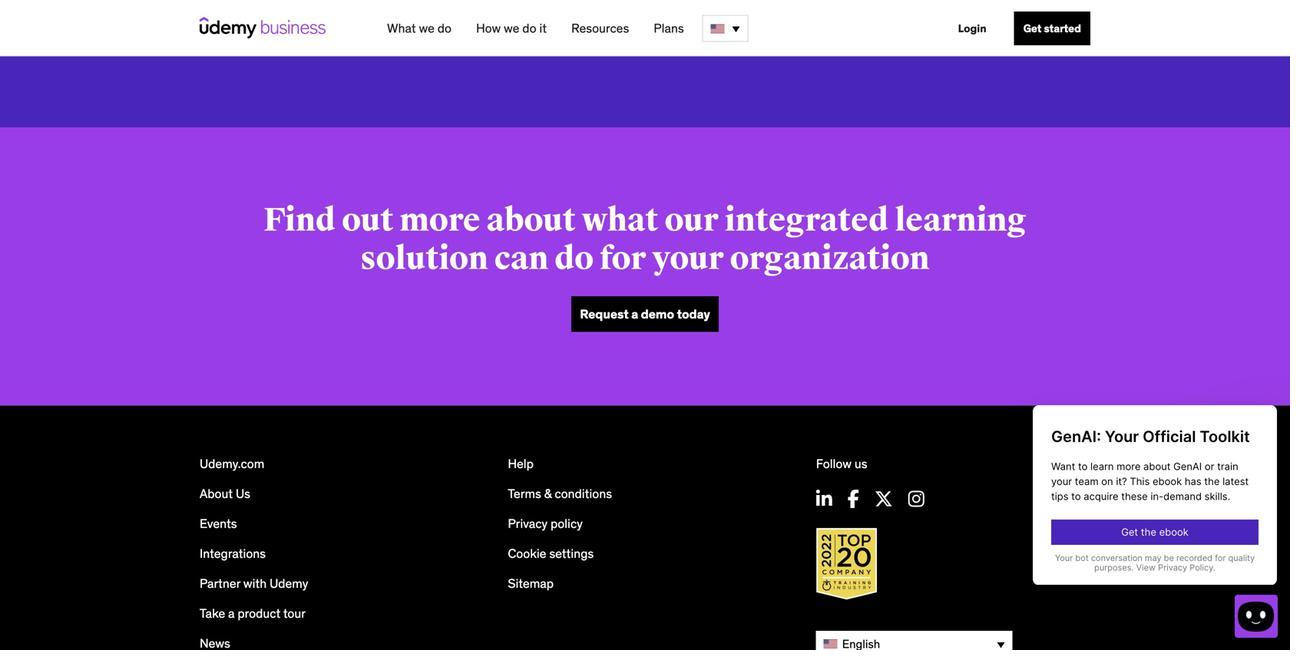 Task type: vqa. For each thing, say whether or not it's contained in the screenshot.
Footer element
yes



Task type: locate. For each thing, give the bounding box(es) containing it.
footer element
[[200, 406, 1091, 651]]

terms & conditions
[[508, 486, 612, 502]]

get started
[[1024, 22, 1081, 35]]

a
[[632, 306, 638, 322], [228, 606, 235, 622]]

x twitter image
[[875, 490, 893, 508]]

it
[[539, 20, 547, 36]]

a inside footer element
[[228, 606, 235, 622]]

1 we from the left
[[419, 20, 435, 36]]

do inside dropdown button
[[523, 20, 537, 36]]

do left for
[[555, 239, 594, 279]]

sitemap
[[508, 576, 554, 592]]

&
[[544, 486, 552, 502]]

integrations link
[[200, 546, 266, 562]]

we right "how"
[[504, 20, 520, 36]]

1 horizontal spatial do
[[523, 20, 537, 36]]

a for take
[[228, 606, 235, 622]]

help
[[508, 456, 534, 472]]

0 vertical spatial a
[[632, 306, 638, 322]]

for
[[600, 239, 646, 279]]

2 we from the left
[[504, 20, 520, 36]]

1 horizontal spatial we
[[504, 20, 520, 36]]

follow
[[816, 456, 852, 472]]

learning
[[588, 15, 636, 30]]

udemy business image
[[200, 17, 326, 38]]

request a demo today link
[[572, 296, 719, 332]]

integrations
[[200, 546, 266, 562]]

do
[[438, 20, 452, 36], [523, 20, 537, 36], [555, 239, 594, 279]]

how we do it button
[[470, 15, 553, 42]]

we
[[419, 20, 435, 36], [504, 20, 520, 36]]

do inside popup button
[[438, 20, 452, 36]]

events link
[[200, 516, 237, 532]]

login button
[[949, 12, 996, 45]]

cookie settings link
[[508, 546, 594, 562]]

0 horizontal spatial we
[[419, 20, 435, 36]]

more
[[400, 200, 480, 240]]

terms & conditions link
[[508, 486, 612, 502]]

development
[[663, 15, 736, 30]]

linkedin in image
[[816, 490, 832, 508]]

take a product tour link
[[200, 606, 306, 622]]

follow us
[[816, 456, 868, 472]]

do left the it
[[523, 20, 537, 36]]

1 vertical spatial a
[[228, 606, 235, 622]]

resources
[[571, 20, 629, 36]]

request a demo today
[[580, 306, 710, 322]]

a left demo
[[632, 306, 638, 322]]

organization
[[730, 239, 930, 279]]

resources button
[[565, 15, 635, 42]]

a right take
[[228, 606, 235, 622]]

find out more about what our integrated learning solution can do for your organization
[[264, 200, 1027, 279]]

how
[[476, 20, 501, 36]]

what
[[582, 200, 659, 240]]

0 horizontal spatial do
[[438, 20, 452, 36]]

request
[[580, 306, 629, 322]]

menu navigation
[[375, 0, 1091, 57]]

we right what
[[419, 20, 435, 36]]

1 horizontal spatial a
[[632, 306, 638, 322]]

udemy
[[270, 576, 308, 592]]

facebook f image
[[848, 490, 859, 508]]

2 horizontal spatial do
[[555, 239, 594, 279]]

get started link
[[1014, 12, 1091, 45]]

plans button
[[648, 15, 690, 42]]

0 horizontal spatial a
[[228, 606, 235, 622]]

do for what we do
[[438, 20, 452, 36]]

events
[[200, 516, 237, 532]]

out
[[342, 200, 394, 240]]

policy
[[551, 516, 583, 532]]

tour
[[283, 606, 306, 622]]

a inside button
[[632, 306, 638, 322]]

conditions
[[555, 486, 612, 502]]

a badge showing that udemy business was named by credly.com as one of the top 20 it & technical training companies in 2022 image
[[812, 525, 882, 603]]

learning and development lead
[[588, 15, 766, 30]]

solution
[[361, 239, 488, 279]]

we inside popup button
[[419, 20, 435, 36]]

about
[[487, 200, 576, 240]]

login
[[958, 22, 987, 35]]

about us link
[[200, 486, 250, 502]]

do right what
[[438, 20, 452, 36]]

we inside dropdown button
[[504, 20, 520, 36]]



Task type: describe. For each thing, give the bounding box(es) containing it.
about
[[200, 486, 233, 502]]

how we do it
[[476, 20, 547, 36]]

a for request
[[632, 306, 638, 322]]

your
[[652, 239, 724, 279]]

udemy.com link
[[200, 456, 264, 472]]

request a demo today button
[[572, 296, 719, 332]]

us
[[855, 456, 868, 472]]

integrated
[[725, 200, 889, 240]]

partner
[[200, 576, 240, 592]]

get
[[1024, 22, 1042, 35]]

instagram image
[[908, 490, 925, 508]]

and
[[639, 15, 660, 30]]

do inside find out more about what our integrated learning solution can do for your organization
[[555, 239, 594, 279]]

take
[[200, 606, 225, 622]]

privacy policy link
[[508, 516, 583, 532]]

started
[[1044, 22, 1081, 35]]

partner with udemy link
[[200, 576, 308, 592]]

today
[[677, 306, 710, 322]]

what
[[387, 20, 416, 36]]

product
[[238, 606, 281, 622]]

about us
[[200, 486, 250, 502]]

plans
[[654, 20, 684, 36]]

we for how
[[504, 20, 520, 36]]

udemy.com
[[200, 456, 264, 472]]

take a product tour
[[200, 606, 306, 622]]

with
[[243, 576, 267, 592]]

learning
[[895, 200, 1027, 240]]

can
[[495, 239, 549, 279]]

us
[[236, 486, 250, 502]]

terms
[[508, 486, 541, 502]]

privacy policy
[[508, 516, 583, 532]]

what we do
[[387, 20, 452, 36]]

lead
[[739, 15, 766, 30]]

settings
[[549, 546, 594, 562]]

what we do button
[[381, 15, 458, 42]]

demo
[[641, 306, 674, 322]]

help link
[[508, 456, 534, 472]]

privacy
[[508, 516, 548, 532]]

cookie settings
[[508, 546, 594, 562]]

sitemap link
[[508, 576, 554, 592]]

partner with udemy
[[200, 576, 308, 592]]

do for how we do it
[[523, 20, 537, 36]]

find
[[264, 200, 336, 240]]

cookie
[[508, 546, 546, 562]]

our
[[665, 200, 719, 240]]

we for what
[[419, 20, 435, 36]]



